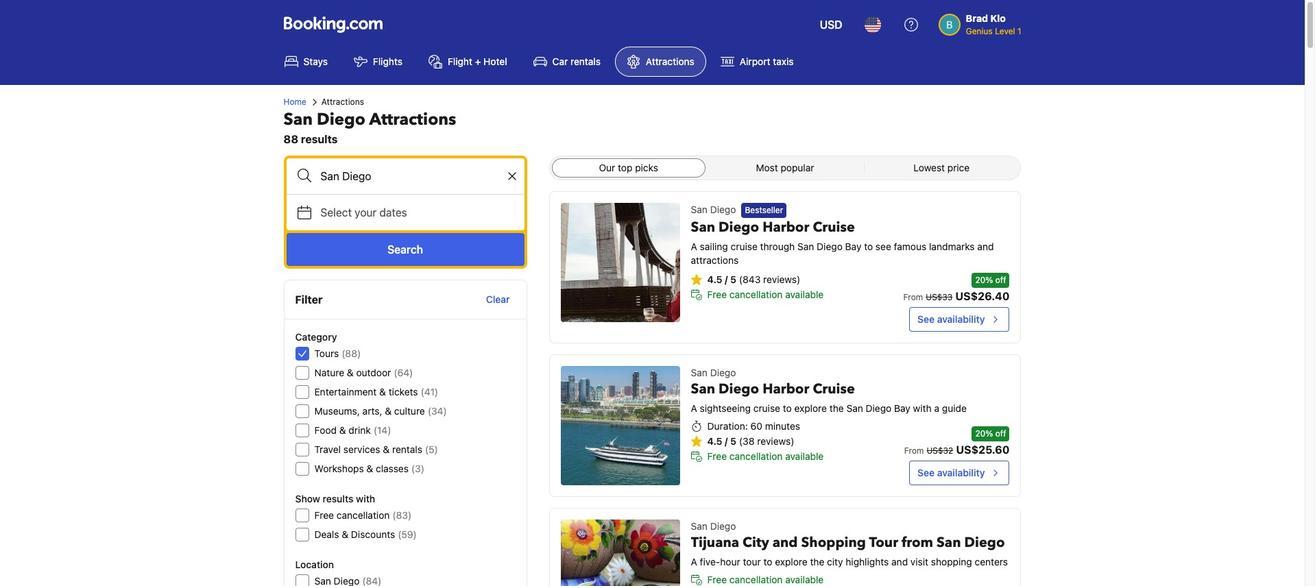 Task type: describe. For each thing, give the bounding box(es) containing it.
cancellation up deals & discounts (59)
[[337, 510, 390, 521]]

(83)
[[393, 510, 412, 521]]

harbor inside the san diego san diego harbor cruise a sightseeing cruise to explore the san diego bay with a guide
[[763, 380, 810, 399]]

home link
[[284, 96, 306, 108]]

a
[[935, 403, 940, 414]]

4.5 / 5 (38 reviews)
[[708, 436, 795, 447]]

/ for (38
[[725, 436, 728, 447]]

see for cruise
[[918, 314, 935, 325]]

(59)
[[398, 529, 417, 540]]

flights link
[[342, 47, 414, 77]]

0 horizontal spatial and
[[773, 534, 798, 552]]

airport taxis link
[[709, 47, 806, 77]]

usd
[[820, 19, 843, 31]]

5 for (843 reviews)
[[730, 274, 737, 286]]

picks
[[635, 162, 658, 174]]

landmarks
[[929, 241, 975, 253]]

2 free cancellation available from the top
[[708, 451, 824, 463]]

clear button
[[481, 287, 516, 312]]

minutes
[[765, 421, 800, 432]]

services
[[344, 444, 380, 455]]

(64)
[[394, 367, 413, 379]]

& for classes
[[367, 463, 373, 475]]

3 free cancellation available from the top
[[708, 574, 824, 586]]

tours (88)
[[314, 348, 361, 359]]

san diego tijuana city and shopping tour from san diego a five-hour tour to explore the city highlights and visit shopping centers
[[691, 521, 1008, 568]]

1 vertical spatial with
[[356, 493, 375, 505]]

show
[[295, 493, 320, 505]]

flight + hotel
[[448, 56, 507, 67]]

a inside the san diego san diego harbor cruise a sightseeing cruise to explore the san diego bay with a guide
[[691, 403, 697, 414]]

san diego attractions 88 results
[[284, 108, 456, 145]]

car rentals link
[[522, 47, 612, 77]]

deals & discounts (59)
[[314, 529, 417, 540]]

sailing
[[700, 241, 728, 253]]

hour
[[720, 556, 741, 568]]

classes
[[376, 463, 409, 475]]

guide
[[942, 403, 967, 414]]

flight + hotel link
[[417, 47, 519, 77]]

san diego san diego harbor cruise a sightseeing cruise to explore the san diego bay with a guide
[[691, 367, 967, 414]]

(41)
[[421, 386, 438, 398]]

lowest
[[914, 162, 945, 174]]

culture
[[394, 405, 425, 417]]

free down five-
[[708, 574, 727, 586]]

see availability for diego
[[918, 467, 985, 479]]

bestseller
[[745, 205, 783, 216]]

cancellation down 4.5 / 5 (38 reviews)
[[730, 451, 783, 463]]

cruise inside san diego harbor cruise a sailing cruise through san diego bay to see famous landmarks and attractions
[[731, 241, 758, 253]]

most popular
[[756, 162, 815, 174]]

most
[[756, 162, 778, 174]]

and inside san diego harbor cruise a sailing cruise through san diego bay to see famous landmarks and attractions
[[978, 241, 994, 253]]

88
[[284, 133, 298, 145]]

0 vertical spatial rentals
[[571, 56, 601, 67]]

san diego harbor cruise image for a
[[561, 203, 680, 322]]

booking.com image
[[284, 16, 382, 33]]

0 horizontal spatial attractions
[[322, 97, 364, 107]]

travel
[[314, 444, 341, 455]]

20% for diego
[[976, 429, 993, 439]]

san diego harbor cruise a sailing cruise through san diego bay to see famous landmarks and attractions
[[691, 218, 994, 266]]

shopping
[[931, 556, 972, 568]]

museums, arts, & culture (34)
[[314, 405, 447, 417]]

nature & outdoor (64)
[[314, 367, 413, 379]]

san diego
[[691, 204, 736, 215]]

food & drink (14)
[[314, 425, 391, 436]]

brad klo genius level 1
[[966, 12, 1022, 36]]

attractions link
[[615, 47, 706, 77]]

flight
[[448, 56, 473, 67]]

5 for (38 reviews)
[[730, 436, 737, 447]]

five-
[[700, 556, 720, 568]]

see
[[876, 241, 892, 253]]

diego inside "san diego attractions 88 results"
[[317, 108, 366, 131]]

3 available from the top
[[785, 574, 824, 586]]

free up deals at bottom left
[[314, 510, 334, 521]]

2 vertical spatial and
[[892, 556, 908, 568]]

select your dates
[[321, 206, 407, 219]]

our
[[599, 162, 615, 174]]

car rentals
[[553, 56, 601, 67]]

travel services & rentals (5)
[[314, 444, 438, 455]]

cancellation down tour
[[730, 574, 783, 586]]

(34)
[[428, 405, 447, 417]]

to inside san diego tijuana city and shopping tour from san diego a five-hour tour to explore the city highlights and visit shopping centers
[[764, 556, 773, 568]]

the inside the san diego san diego harbor cruise a sightseeing cruise to explore the san diego bay with a guide
[[830, 403, 844, 414]]

with inside the san diego san diego harbor cruise a sightseeing cruise to explore the san diego bay with a guide
[[913, 403, 932, 414]]

san diego harbor cruise image for harbor
[[561, 366, 680, 486]]

tour
[[743, 556, 761, 568]]

explore inside san diego tijuana city and shopping tour from san diego a five-hour tour to explore the city highlights and visit shopping centers
[[775, 556, 808, 568]]

city
[[827, 556, 843, 568]]

cruise inside the san diego san diego harbor cruise a sightseeing cruise to explore the san diego bay with a guide
[[754, 403, 781, 414]]

us$25.60
[[956, 444, 1010, 456]]

klo
[[991, 12, 1006, 24]]

shopping
[[801, 534, 866, 552]]

Where are you going? search field
[[286, 158, 524, 194]]

airport
[[740, 56, 771, 67]]

60
[[751, 421, 763, 432]]

your
[[355, 206, 377, 219]]

& down (14)
[[383, 444, 390, 455]]

see availability for cruise
[[918, 314, 985, 325]]

drink
[[349, 425, 371, 436]]

car
[[553, 56, 568, 67]]

1 vertical spatial rentals
[[392, 444, 422, 455]]

off for diego
[[996, 429, 1007, 439]]

free down the duration:
[[708, 451, 727, 463]]

to inside the san diego san diego harbor cruise a sightseeing cruise to explore the san diego bay with a guide
[[783, 403, 792, 414]]

price
[[948, 162, 970, 174]]

(843
[[739, 274, 761, 286]]

attractions
[[691, 255, 739, 266]]

sightseeing
[[700, 403, 751, 414]]

the inside san diego tijuana city and shopping tour from san diego a five-hour tour to explore the city highlights and visit shopping centers
[[810, 556, 825, 568]]

san inside "san diego attractions 88 results"
[[284, 108, 313, 131]]



Task type: locate. For each thing, give the bounding box(es) containing it.
off for cruise
[[996, 275, 1007, 286]]

outdoor
[[356, 367, 391, 379]]

1 vertical spatial see availability
[[918, 467, 985, 479]]

duration: 60 minutes
[[708, 421, 800, 432]]

(5)
[[425, 444, 438, 455]]

cruise
[[813, 218, 855, 237], [813, 380, 855, 399]]

explore inside the san diego san diego harbor cruise a sightseeing cruise to explore the san diego bay with a guide
[[795, 403, 827, 414]]

genius
[[966, 26, 993, 36]]

& for outdoor
[[347, 367, 354, 379]]

+
[[475, 56, 481, 67]]

/ down the duration:
[[725, 436, 728, 447]]

1 vertical spatial 5
[[730, 436, 737, 447]]

available down minutes
[[785, 451, 824, 463]]

2 vertical spatial a
[[691, 556, 697, 568]]

see availability down 'us$32'
[[918, 467, 985, 479]]

0 vertical spatial the
[[830, 403, 844, 414]]

from left us$33
[[904, 292, 923, 303]]

from for cruise
[[904, 292, 923, 303]]

see availability down us$33
[[918, 314, 985, 325]]

& down travel services & rentals (5)
[[367, 463, 373, 475]]

1 see from the top
[[918, 314, 935, 325]]

1 vertical spatial /
[[725, 436, 728, 447]]

location
[[295, 559, 334, 571]]

tickets
[[389, 386, 418, 398]]

attractions
[[646, 56, 695, 67], [322, 97, 364, 107], [369, 108, 456, 131]]

2 20% from the top
[[976, 429, 993, 439]]

a inside san diego tijuana city and shopping tour from san diego a five-hour tour to explore the city highlights and visit shopping centers
[[691, 556, 697, 568]]

explore
[[795, 403, 827, 414], [775, 556, 808, 568]]

1 off from the top
[[996, 275, 1007, 286]]

20% inside 20% off from us$33 us$26.40
[[976, 275, 993, 286]]

availability for diego
[[937, 467, 985, 479]]

1 vertical spatial cruise
[[813, 380, 855, 399]]

see availability
[[918, 314, 985, 325], [918, 467, 985, 479]]

to up minutes
[[783, 403, 792, 414]]

availability down 20% off from us$33 us$26.40
[[937, 314, 985, 325]]

& right deals at bottom left
[[342, 529, 349, 540]]

flights
[[373, 56, 403, 67]]

20% off from us$33 us$26.40
[[904, 275, 1010, 303]]

cancellation
[[730, 289, 783, 301], [730, 451, 783, 463], [337, 510, 390, 521], [730, 574, 783, 586]]

cruise up 60
[[754, 403, 781, 414]]

san diego harbor cruise image
[[561, 203, 680, 322], [561, 366, 680, 486]]

2 / from the top
[[725, 436, 728, 447]]

4.5 for 4.5 / 5 (843 reviews)
[[708, 274, 723, 286]]

/ for (843
[[725, 274, 728, 286]]

1 see availability from the top
[[918, 314, 985, 325]]

1 / from the top
[[725, 274, 728, 286]]

1 vertical spatial 20%
[[976, 429, 993, 439]]

2 vertical spatial to
[[764, 556, 773, 568]]

4.5 down the attractions
[[708, 274, 723, 286]]

0 vertical spatial free cancellation available
[[708, 289, 824, 301]]

& up museums, arts, & culture (34)
[[379, 386, 386, 398]]

popular
[[781, 162, 815, 174]]

2 off from the top
[[996, 429, 1007, 439]]

(14)
[[374, 425, 391, 436]]

off up us$25.60
[[996, 429, 1007, 439]]

2 4.5 from the top
[[708, 436, 723, 447]]

available down 4.5 / 5 (843 reviews)
[[785, 289, 824, 301]]

4.5 down the duration:
[[708, 436, 723, 447]]

0 vertical spatial available
[[785, 289, 824, 301]]

(88)
[[342, 348, 361, 359]]

free cancellation available down 4.5 / 5 (843 reviews)
[[708, 289, 824, 301]]

0 vertical spatial availability
[[937, 314, 985, 325]]

stays link
[[273, 47, 339, 77]]

0 horizontal spatial bay
[[845, 241, 862, 253]]

us$33
[[926, 292, 953, 303]]

0 vertical spatial harbor
[[763, 218, 810, 237]]

free cancellation (83)
[[314, 510, 412, 521]]

highlights
[[846, 556, 889, 568]]

rentals
[[571, 56, 601, 67], [392, 444, 422, 455]]

see
[[918, 314, 935, 325], [918, 467, 935, 479]]

0 vertical spatial cruise
[[813, 218, 855, 237]]

brad
[[966, 12, 988, 24]]

1 5 from the top
[[730, 274, 737, 286]]

1 horizontal spatial rentals
[[571, 56, 601, 67]]

1 free cancellation available from the top
[[708, 289, 824, 301]]

& for discounts
[[342, 529, 349, 540]]

1 vertical spatial reviews)
[[757, 436, 795, 447]]

1 vertical spatial the
[[810, 556, 825, 568]]

and
[[978, 241, 994, 253], [773, 534, 798, 552], [892, 556, 908, 568]]

search
[[388, 243, 423, 256]]

1 availability from the top
[[937, 314, 985, 325]]

reviews) down minutes
[[757, 436, 795, 447]]

your account menu brad klo genius level 1 element
[[939, 6, 1027, 38]]

2 see from the top
[[918, 467, 935, 479]]

off inside 20% off from us$32 us$25.60
[[996, 429, 1007, 439]]

1 vertical spatial harbor
[[763, 380, 810, 399]]

with up free cancellation (83)
[[356, 493, 375, 505]]

1 vertical spatial explore
[[775, 556, 808, 568]]

& left drink
[[339, 425, 346, 436]]

free cancellation available down tour
[[708, 574, 824, 586]]

1 cruise from the top
[[813, 218, 855, 237]]

1 vertical spatial availability
[[937, 467, 985, 479]]

hotel
[[484, 56, 507, 67]]

from inside 20% off from us$33 us$26.40
[[904, 292, 923, 303]]

0 vertical spatial explore
[[795, 403, 827, 414]]

1 vertical spatial to
[[783, 403, 792, 414]]

1 vertical spatial and
[[773, 534, 798, 552]]

5 left '(843'
[[730, 274, 737, 286]]

20% up us$25.60
[[976, 429, 993, 439]]

bay left see
[[845, 241, 862, 253]]

1 vertical spatial available
[[785, 451, 824, 463]]

centers
[[975, 556, 1008, 568]]

5 left (38
[[730, 436, 737, 447]]

free down the attractions
[[708, 289, 727, 301]]

from left 'us$32'
[[904, 446, 924, 456]]

show results with
[[295, 493, 375, 505]]

bay inside san diego harbor cruise a sailing cruise through san diego bay to see famous landmarks and attractions
[[845, 241, 862, 253]]

1 horizontal spatial the
[[830, 403, 844, 414]]

explore up minutes
[[795, 403, 827, 414]]

1 horizontal spatial with
[[913, 403, 932, 414]]

a left five-
[[691, 556, 697, 568]]

results right 88
[[301, 133, 338, 145]]

harbor
[[763, 218, 810, 237], [763, 380, 810, 399]]

0 vertical spatial 5
[[730, 274, 737, 286]]

attractions inside "san diego attractions 88 results"
[[369, 108, 456, 131]]

2 cruise from the top
[[813, 380, 855, 399]]

rentals right car
[[571, 56, 601, 67]]

from inside 20% off from us$32 us$25.60
[[904, 446, 924, 456]]

harbor up through
[[763, 218, 810, 237]]

from
[[902, 534, 934, 552]]

0 vertical spatial and
[[978, 241, 994, 253]]

2 vertical spatial attractions
[[369, 108, 456, 131]]

free
[[708, 289, 727, 301], [708, 451, 727, 463], [314, 510, 334, 521], [708, 574, 727, 586]]

results up free cancellation (83)
[[323, 493, 354, 505]]

20% inside 20% off from us$32 us$25.60
[[976, 429, 993, 439]]

2 vertical spatial free cancellation available
[[708, 574, 824, 586]]

2 harbor from the top
[[763, 380, 810, 399]]

1 vertical spatial 4.5
[[708, 436, 723, 447]]

harbor up minutes
[[763, 380, 810, 399]]

tours
[[314, 348, 339, 359]]

1 harbor from the top
[[763, 218, 810, 237]]

1 vertical spatial results
[[323, 493, 354, 505]]

& for tickets
[[379, 386, 386, 398]]

0 vertical spatial from
[[904, 292, 923, 303]]

0 vertical spatial 20%
[[976, 275, 993, 286]]

availability
[[937, 314, 985, 325], [937, 467, 985, 479]]

san
[[284, 108, 313, 131], [691, 204, 708, 215], [691, 218, 715, 237], [798, 241, 814, 253], [691, 367, 708, 379], [691, 380, 715, 399], [847, 403, 863, 414], [691, 521, 708, 532], [937, 534, 961, 552]]

bay left a
[[894, 403, 911, 414]]

0 vertical spatial a
[[691, 241, 697, 253]]

1
[[1018, 26, 1022, 36]]

clear
[[486, 294, 510, 305]]

to inside san diego harbor cruise a sailing cruise through san diego bay to see famous landmarks and attractions
[[864, 241, 873, 253]]

food
[[314, 425, 337, 436]]

(38
[[739, 436, 755, 447]]

1 available from the top
[[785, 289, 824, 301]]

to right tour
[[764, 556, 773, 568]]

cruise
[[731, 241, 758, 253], [754, 403, 781, 414]]

workshops
[[314, 463, 364, 475]]

taxis
[[773, 56, 794, 67]]

results inside "san diego attractions 88 results"
[[301, 133, 338, 145]]

cruise right sailing
[[731, 241, 758, 253]]

0 vertical spatial to
[[864, 241, 873, 253]]

& for drink
[[339, 425, 346, 436]]

1 horizontal spatial to
[[783, 403, 792, 414]]

/
[[725, 274, 728, 286], [725, 436, 728, 447]]

1 vertical spatial off
[[996, 429, 1007, 439]]

deals
[[314, 529, 339, 540]]

2 horizontal spatial and
[[978, 241, 994, 253]]

see for diego
[[918, 467, 935, 479]]

2 vertical spatial available
[[785, 574, 824, 586]]

select
[[321, 206, 352, 219]]

level
[[995, 26, 1015, 36]]

2 horizontal spatial to
[[864, 241, 873, 253]]

2 horizontal spatial attractions
[[646, 56, 695, 67]]

20% up us$26.40
[[976, 275, 993, 286]]

us$32
[[927, 446, 954, 456]]

0 vertical spatial results
[[301, 133, 338, 145]]

arts,
[[363, 405, 382, 417]]

nature
[[314, 367, 344, 379]]

top
[[618, 162, 633, 174]]

cruise inside san diego harbor cruise a sailing cruise through san diego bay to see famous landmarks and attractions
[[813, 218, 855, 237]]

workshops & classes (3)
[[314, 463, 425, 475]]

rentals up (3)
[[392, 444, 422, 455]]

see down 'us$32'
[[918, 467, 935, 479]]

& right arts,
[[385, 405, 392, 417]]

1 horizontal spatial attractions
[[369, 108, 456, 131]]

tijuana city and shopping tour from san diego image
[[561, 520, 680, 586]]

0 vertical spatial bay
[[845, 241, 862, 253]]

and right city
[[773, 534, 798, 552]]

0 horizontal spatial to
[[764, 556, 773, 568]]

explore right tour
[[775, 556, 808, 568]]

bay inside the san diego san diego harbor cruise a sightseeing cruise to explore the san diego bay with a guide
[[894, 403, 911, 414]]

1 horizontal spatial and
[[892, 556, 908, 568]]

and left "visit"
[[892, 556, 908, 568]]

1 vertical spatial from
[[904, 446, 924, 456]]

0 vertical spatial reviews)
[[763, 274, 801, 286]]

0 vertical spatial san diego harbor cruise image
[[561, 203, 680, 322]]

2 availability from the top
[[937, 467, 985, 479]]

/ down the attractions
[[725, 274, 728, 286]]

famous
[[894, 241, 927, 253]]

1 vertical spatial san diego harbor cruise image
[[561, 366, 680, 486]]

20% for cruise
[[976, 275, 993, 286]]

reviews) right '(843'
[[763, 274, 801, 286]]

1 vertical spatial attractions
[[322, 97, 364, 107]]

availability down 'us$32'
[[937, 467, 985, 479]]

diego
[[317, 108, 366, 131], [710, 204, 736, 215], [719, 218, 759, 237], [817, 241, 843, 253], [710, 367, 736, 379], [719, 380, 759, 399], [866, 403, 892, 414], [710, 521, 736, 532], [965, 534, 1005, 552]]

with left a
[[913, 403, 932, 414]]

museums,
[[314, 405, 360, 417]]

to left see
[[864, 241, 873, 253]]

1 vertical spatial a
[[691, 403, 697, 414]]

& down "(88)"
[[347, 367, 354, 379]]

from for diego
[[904, 446, 924, 456]]

0 vertical spatial off
[[996, 275, 1007, 286]]

category
[[295, 331, 337, 343]]

usd button
[[812, 8, 851, 41]]

1 san diego harbor cruise image from the top
[[561, 203, 680, 322]]

2 a from the top
[[691, 403, 697, 414]]

search button
[[286, 233, 524, 266]]

off inside 20% off from us$33 us$26.40
[[996, 275, 1007, 286]]

0 horizontal spatial the
[[810, 556, 825, 568]]

20% off from us$32 us$25.60
[[904, 429, 1010, 456]]

1 vertical spatial free cancellation available
[[708, 451, 824, 463]]

cancellation down 4.5 / 5 (843 reviews)
[[730, 289, 783, 301]]

4.5 / 5 (843 reviews)
[[708, 274, 801, 286]]

reviews)
[[763, 274, 801, 286], [757, 436, 795, 447]]

reviews) for 4.5 / 5 (843 reviews)
[[763, 274, 801, 286]]

reviews) for 4.5 / 5 (38 reviews)
[[757, 436, 795, 447]]

a inside san diego harbor cruise a sailing cruise through san diego bay to see famous landmarks and attractions
[[691, 241, 697, 253]]

filter
[[295, 294, 323, 306]]

off up us$26.40
[[996, 275, 1007, 286]]

0 vertical spatial with
[[913, 403, 932, 414]]

2 san diego harbor cruise image from the top
[[561, 366, 680, 486]]

1 vertical spatial cruise
[[754, 403, 781, 414]]

0 vertical spatial 4.5
[[708, 274, 723, 286]]

2 5 from the top
[[730, 436, 737, 447]]

a left sailing
[[691, 241, 697, 253]]

1 20% from the top
[[976, 275, 993, 286]]

1 4.5 from the top
[[708, 274, 723, 286]]

0 vertical spatial /
[[725, 274, 728, 286]]

city
[[743, 534, 769, 552]]

4.5 for 4.5 / 5 (38 reviews)
[[708, 436, 723, 447]]

entertainment & tickets (41)
[[314, 386, 438, 398]]

see down us$33
[[918, 314, 935, 325]]

0 vertical spatial attractions
[[646, 56, 695, 67]]

discounts
[[351, 529, 395, 540]]

0 vertical spatial cruise
[[731, 241, 758, 253]]

airport taxis
[[740, 56, 794, 67]]

entertainment
[[314, 386, 377, 398]]

available down shopping on the right of page
[[785, 574, 824, 586]]

0 vertical spatial see availability
[[918, 314, 985, 325]]

through
[[760, 241, 795, 253]]

1 vertical spatial see
[[918, 467, 935, 479]]

a left sightseeing
[[691, 403, 697, 414]]

harbor inside san diego harbor cruise a sailing cruise through san diego bay to see famous landmarks and attractions
[[763, 218, 810, 237]]

duration:
[[708, 421, 748, 432]]

and right landmarks
[[978, 241, 994, 253]]

us$26.40
[[956, 290, 1010, 303]]

free cancellation available
[[708, 289, 824, 301], [708, 451, 824, 463], [708, 574, 824, 586]]

0 horizontal spatial rentals
[[392, 444, 422, 455]]

availability for cruise
[[937, 314, 985, 325]]

0 vertical spatial see
[[918, 314, 935, 325]]

1 horizontal spatial bay
[[894, 403, 911, 414]]

2 see availability from the top
[[918, 467, 985, 479]]

0 horizontal spatial with
[[356, 493, 375, 505]]

free cancellation available down 4.5 / 5 (38 reviews)
[[708, 451, 824, 463]]

2 available from the top
[[785, 451, 824, 463]]

1 vertical spatial bay
[[894, 403, 911, 414]]

cruise inside the san diego san diego harbor cruise a sightseeing cruise to explore the san diego bay with a guide
[[813, 380, 855, 399]]

off
[[996, 275, 1007, 286], [996, 429, 1007, 439]]

lowest price
[[914, 162, 970, 174]]

1 a from the top
[[691, 241, 697, 253]]

3 a from the top
[[691, 556, 697, 568]]



Task type: vqa. For each thing, say whether or not it's contained in the screenshot.
minimum
no



